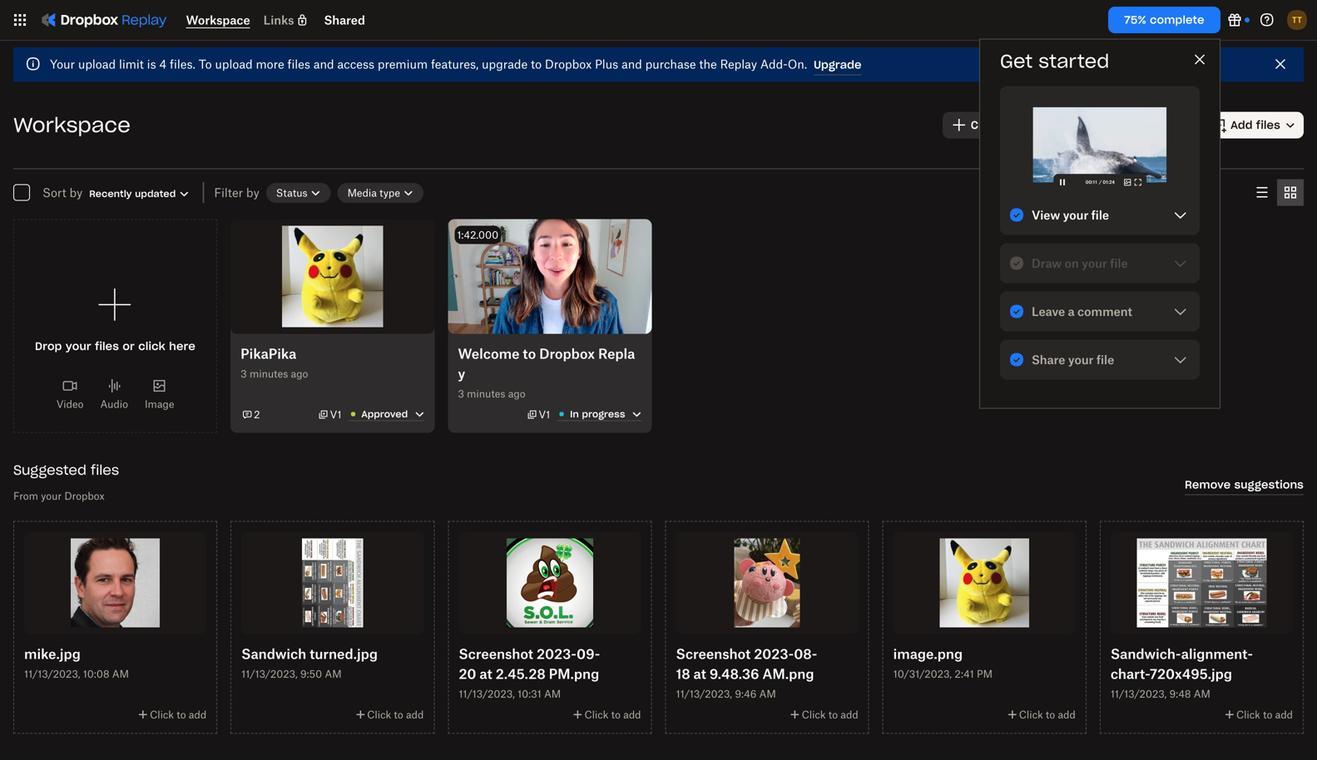 Task type: vqa. For each thing, say whether or not it's contained in the screenshot.


Task type: locate. For each thing, give the bounding box(es) containing it.
file right on
[[1111, 256, 1128, 271]]

v1 left in
[[539, 409, 550, 421]]

in progress
[[570, 409, 626, 420]]

v1
[[330, 409, 342, 421], [539, 409, 550, 421]]

draw
[[1032, 256, 1062, 271]]

approved
[[362, 409, 408, 420]]

dropbox left plus at top
[[545, 57, 592, 71]]

dropbox
[[545, 57, 592, 71], [64, 490, 105, 503]]

tile view image
[[1281, 183, 1301, 203]]

screenshot 2023-
[[676, 647, 794, 663], [459, 647, 577, 663]]

3 inside pikapika 3 minutes ago
[[241, 368, 247, 380]]

75% complete
[[1125, 13, 1205, 27]]

comment
[[1078, 305, 1133, 319]]

11/13/2023, left 10:31
[[459, 689, 515, 701]]

add for mike.jpg
[[189, 709, 207, 722]]

upgrade button
[[814, 55, 862, 75]]

1 vertical spatial minutes
[[467, 388, 506, 400]]

10:31
[[518, 689, 542, 701]]

11/13/2023,
[[24, 669, 80, 681], [242, 669, 298, 681], [676, 689, 733, 701], [459, 689, 515, 701], [1111, 689, 1167, 701]]

your
[[1064, 208, 1089, 222], [1082, 256, 1108, 271], [66, 340, 91, 353], [1069, 353, 1094, 367], [41, 490, 62, 503]]

2 click to add from the left
[[367, 709, 424, 722]]

1 horizontal spatial by
[[246, 186, 260, 200]]

4 click from the left
[[1020, 709, 1044, 722]]

0 vertical spatial workspace
[[186, 13, 250, 27]]

9:48
[[1170, 689, 1192, 701]]

upgrade
[[814, 58, 862, 72]]

leave
[[1032, 305, 1066, 319]]

2 screenshot 2023- from the left
[[459, 647, 577, 663]]

08-
[[794, 647, 818, 663]]

your for share your file
[[1069, 353, 1094, 367]]

1 horizontal spatial v1
[[539, 409, 550, 421]]

and
[[314, 57, 334, 71], [622, 57, 642, 71]]

0 horizontal spatial upload
[[78, 57, 116, 71]]

am
[[112, 669, 129, 681], [325, 669, 342, 681], [760, 689, 777, 701], [544, 689, 561, 701], [1194, 689, 1211, 701]]

your right share
[[1069, 353, 1094, 367]]

pm
[[977, 669, 993, 681]]

file down comment
[[1097, 353, 1115, 367]]

workspace
[[186, 13, 250, 27], [13, 112, 131, 138]]

am right 9:50 in the bottom of the page
[[325, 669, 342, 681]]

files
[[288, 57, 310, 71], [1257, 118, 1281, 132], [95, 340, 119, 353], [91, 462, 119, 479]]

suggestions
[[1235, 478, 1304, 492]]

1:42.000
[[457, 229, 499, 241]]

11/13/2023, inside sandwich turned.jpg 11/13/2023, 9:50 am
[[242, 669, 298, 681]]

to for sandwich-alignment- chart-720x495.jpg
[[1264, 709, 1273, 722]]

sandwich turned.jpg
[[242, 647, 378, 663]]

file
[[1092, 208, 1110, 222], [1111, 256, 1128, 271], [1097, 353, 1115, 367]]

1 upload from the left
[[78, 57, 116, 71]]

alignment-
[[1182, 647, 1254, 663]]

v1 left approved
[[330, 409, 342, 421]]

ago
[[291, 368, 308, 380], [508, 388, 526, 400]]

2 click from the left
[[367, 709, 391, 722]]

remove suggestions
[[1186, 478, 1304, 492]]

on
[[1065, 256, 1080, 271]]

1 horizontal spatial ago
[[508, 388, 526, 400]]

0 horizontal spatial 3
[[241, 368, 247, 380]]

2 upload from the left
[[215, 57, 253, 71]]

1 horizontal spatial workspace
[[186, 13, 250, 27]]

recently updated
[[89, 188, 176, 200]]

image
[[145, 398, 174, 411]]

am right 10:31
[[544, 689, 561, 701]]

1 horizontal spatial and
[[622, 57, 642, 71]]

0 horizontal spatial ago
[[291, 368, 308, 380]]

1 vertical spatial 3
[[458, 388, 464, 400]]

1 horizontal spatial dropbox
[[545, 57, 592, 71]]

0 vertical spatial dropbox
[[545, 57, 592, 71]]

minutes down pikapika
[[250, 368, 288, 380]]

0 horizontal spatial screenshot 2023-
[[459, 647, 577, 663]]

5 add from the left
[[624, 709, 641, 722]]

files right more
[[288, 57, 310, 71]]

files inside your upload limit is 4 files. to upload more files and access premium features, upgrade to dropbox plus and purchase the replay add-on. upgrade
[[288, 57, 310, 71]]

1 by from the left
[[70, 186, 83, 200]]

3 add from the left
[[841, 709, 859, 722]]

file for share your file
[[1097, 353, 1115, 367]]

4 add from the left
[[1058, 709, 1076, 722]]

3 click from the left
[[802, 709, 826, 722]]

your right from
[[41, 490, 62, 503]]

2 add from the left
[[406, 709, 424, 722]]

screenshot 2023-09- 20 at 2.45.28 pm.png 11/13/2023, 10:31 am
[[459, 647, 600, 701]]

dropbox down suggested files
[[64, 490, 105, 503]]

or
[[123, 340, 135, 353]]

11/13/2023, left 9:50 in the bottom of the page
[[242, 669, 298, 681]]

0 horizontal spatial minutes
[[250, 368, 288, 380]]

0 horizontal spatial v1
[[330, 409, 342, 421]]

11/13/2023, down mike.jpg
[[24, 669, 80, 681]]

click to add for mike.jpg
[[150, 709, 207, 722]]

your right view
[[1064, 208, 1089, 222]]

screenshot 2023- up 18 at 9.48.36 am.png
[[676, 647, 794, 663]]

11/13/2023, inside mike.jpg 11/13/2023, 10:08 am
[[24, 669, 80, 681]]

1 add from the left
[[189, 709, 207, 722]]

1 click to add from the left
[[150, 709, 207, 722]]

1 vertical spatial workspace
[[13, 112, 131, 138]]

file for view your file
[[1092, 208, 1110, 222]]

complete
[[1150, 13, 1205, 27]]

to for image.png
[[1046, 709, 1056, 722]]

5 click to add from the left
[[585, 709, 641, 722]]

started
[[1039, 50, 1110, 73]]

your for from your dropbox
[[41, 490, 62, 503]]

screenshot 2023- for 09-
[[459, 647, 577, 663]]

upload
[[78, 57, 116, 71], [215, 57, 253, 71]]

screenshot 2023- inside screenshot 2023-09- 20 at 2.45.28 pm.png 11/13/2023, 10:31 am
[[459, 647, 577, 663]]

list view image
[[1253, 183, 1273, 203]]

click for mike.jpg
[[150, 709, 174, 722]]

2 and from the left
[[622, 57, 642, 71]]

am inside screenshot 2023-08- 18 at 9.48.36 am.png 11/13/2023, 9:46 am
[[760, 689, 777, 701]]

tt
[[1293, 15, 1303, 25]]

1 vertical spatial ago
[[508, 388, 526, 400]]

ago down welcome to dropbox repla
[[508, 388, 526, 400]]

plus
[[595, 57, 619, 71]]

click to add for sandwich turned.jpg
[[367, 709, 424, 722]]

click to add for screenshot 2023-08- 18 at 9.48.36 am.png
[[802, 709, 859, 722]]

media type
[[348, 187, 400, 199]]

remove
[[1186, 478, 1232, 492]]

replay logo - go to homepage image
[[33, 7, 173, 33]]

your right drop
[[66, 340, 91, 353]]

10:08
[[83, 669, 109, 681]]

0 vertical spatial file
[[1092, 208, 1110, 222]]

2 v1 from the left
[[539, 409, 550, 421]]

and right plus at top
[[622, 57, 642, 71]]

your for view your file
[[1064, 208, 1089, 222]]

4 click to add from the left
[[1020, 709, 1076, 722]]

view your file
[[1032, 208, 1110, 222]]

0 horizontal spatial and
[[314, 57, 334, 71]]

am right 9:46
[[760, 689, 777, 701]]

a
[[1069, 305, 1075, 319]]

your inside popup button
[[66, 340, 91, 353]]

to for mike.jpg
[[177, 709, 186, 722]]

am right '10:08'
[[112, 669, 129, 681]]

6 click from the left
[[1237, 709, 1261, 722]]

tab list
[[1250, 179, 1304, 206]]

0 vertical spatial ago
[[291, 368, 308, 380]]

file up draw on your file
[[1092, 208, 1110, 222]]

add files button
[[1203, 112, 1304, 139]]

workspace down your
[[13, 112, 131, 138]]

the
[[700, 57, 717, 71]]

and left access
[[314, 57, 334, 71]]

your upload limit is 4 files. to upload more files and access premium features, upgrade to dropbox plus and purchase the replay add-on. alert
[[13, 47, 1304, 82]]

files right add at the right top of the page
[[1257, 118, 1281, 132]]

1 click from the left
[[150, 709, 174, 722]]

ago down pikapika
[[291, 368, 308, 380]]

screenshot 2023- inside screenshot 2023-08- 18 at 9.48.36 am.png 11/13/2023, 9:46 am
[[676, 647, 794, 663]]

1 v1 from the left
[[330, 409, 342, 421]]

recently
[[89, 188, 132, 200]]

dropbox inside your upload limit is 4 files. to upload more files and access premium features, upgrade to dropbox plus and purchase the replay add-on. upgrade
[[545, 57, 592, 71]]

0 vertical spatial minutes
[[250, 368, 288, 380]]

files inside drop your files or click here popup button
[[95, 340, 119, 353]]

screenshot 2023- up 20 at 2.45.28 pm.png
[[459, 647, 577, 663]]

purchase
[[646, 57, 696, 71]]

drop
[[35, 340, 62, 353]]

3 down pikapika
[[241, 368, 247, 380]]

click for sandwich turned.jpg
[[367, 709, 391, 722]]

files left or
[[95, 340, 119, 353]]

click to add
[[150, 709, 207, 722], [367, 709, 424, 722], [802, 709, 859, 722], [1020, 709, 1076, 722], [585, 709, 641, 722], [1237, 709, 1294, 722]]

1 horizontal spatial minutes
[[467, 388, 506, 400]]

video
[[56, 398, 84, 411]]

1 horizontal spatial 3
[[458, 388, 464, 400]]

more
[[256, 57, 284, 71]]

workspace up to
[[186, 13, 250, 27]]

3 down y
[[458, 388, 464, 400]]

add for screenshot 2023-09- 20 at 2.45.28 pm.png
[[624, 709, 641, 722]]

6 add from the left
[[1276, 709, 1294, 722]]

1 horizontal spatial upload
[[215, 57, 253, 71]]

to
[[199, 57, 212, 71]]

links
[[264, 13, 294, 27]]

files inside the add files dropdown button
[[1257, 118, 1281, 132]]

0 horizontal spatial by
[[70, 186, 83, 200]]

11/13/2023, down the chart-
[[1111, 689, 1167, 701]]

0 vertical spatial 3
[[241, 368, 247, 380]]

11/13/2023, inside screenshot 2023-08- 18 at 9.48.36 am.png 11/13/2023, 9:46 am
[[676, 689, 733, 701]]

upload right to
[[215, 57, 253, 71]]

mike.jpg 11/13/2023, 10:08 am
[[24, 647, 129, 681]]

2 vertical spatial file
[[1097, 353, 1115, 367]]

5 click from the left
[[585, 709, 609, 722]]

am right 9:48
[[1194, 689, 1211, 701]]

3
[[241, 368, 247, 380], [458, 388, 464, 400]]

18 at 9.48.36 am.png
[[676, 667, 815, 683]]

11/13/2023, left 9:46
[[676, 689, 733, 701]]

4
[[159, 57, 167, 71]]

1 screenshot 2023- from the left
[[676, 647, 794, 663]]

by right sort
[[70, 186, 83, 200]]

to inside your upload limit is 4 files. to upload more files and access premium features, upgrade to dropbox plus and purchase the replay add-on. upgrade
[[531, 57, 542, 71]]

add for image.png
[[1058, 709, 1076, 722]]

minutes down welcome to dropbox repla
[[467, 388, 506, 400]]

0 horizontal spatial dropbox
[[64, 490, 105, 503]]

1 horizontal spatial screenshot 2023-
[[676, 647, 794, 663]]

3 click to add from the left
[[802, 709, 859, 722]]

by right filter
[[246, 186, 260, 200]]

add
[[1231, 118, 1253, 132]]

2 by from the left
[[246, 186, 260, 200]]

shared
[[324, 13, 365, 27]]

6 click to add from the left
[[1237, 709, 1294, 722]]

upload left limit
[[78, 57, 116, 71]]

by
[[70, 186, 83, 200], [246, 186, 260, 200]]

add
[[189, 709, 207, 722], [406, 709, 424, 722], [841, 709, 859, 722], [1058, 709, 1076, 722], [624, 709, 641, 722], [1276, 709, 1294, 722]]

1 vertical spatial file
[[1111, 256, 1128, 271]]



Task type: describe. For each thing, give the bounding box(es) containing it.
add for sandwich-alignment- chart-720x495.jpg
[[1276, 709, 1294, 722]]

11/13/2023, inside screenshot 2023-09- 20 at 2.45.28 pm.png 11/13/2023, 10:31 am
[[459, 689, 515, 701]]

to for screenshot 2023-09- 20 at 2.45.28 pm.png
[[612, 709, 621, 722]]

filter
[[214, 186, 243, 200]]

get started
[[1001, 50, 1110, 73]]

drop your files or click here button
[[35, 337, 196, 357]]

720x495.jpg
[[1150, 667, 1233, 683]]

ago inside welcome to dropbox repla y 3 minutes ago
[[508, 388, 526, 400]]

status
[[276, 187, 308, 199]]

9:46
[[735, 689, 757, 701]]

10/31/2023,
[[894, 669, 952, 681]]

click for image.png
[[1020, 709, 1044, 722]]

files.
[[170, 57, 196, 71]]

screenshot 2023-08- 18 at 9.48.36 am.png 11/13/2023, 9:46 am
[[676, 647, 818, 701]]

1 and from the left
[[314, 57, 334, 71]]

pikapika
[[241, 346, 297, 362]]

approved button
[[347, 408, 426, 422]]

click to add for sandwich-alignment- chart-720x495.jpg
[[1237, 709, 1294, 722]]

ago inside pikapika 3 minutes ago
[[291, 368, 308, 380]]

remove suggestions button
[[1186, 476, 1304, 496]]

your for drop your files or click here
[[66, 340, 91, 353]]

get
[[1001, 50, 1033, 73]]

0 horizontal spatial workspace
[[13, 112, 131, 138]]

limit
[[119, 57, 144, 71]]

pikapika 3 minutes ago
[[241, 346, 308, 380]]

click for screenshot 2023-08- 18 at 9.48.36 am.png
[[802, 709, 826, 722]]

to for screenshot 2023-08- 18 at 9.48.36 am.png
[[829, 709, 838, 722]]

2
[[254, 409, 260, 421]]

add files
[[1231, 118, 1281, 132]]

files up "from your dropbox"
[[91, 462, 119, 479]]

click to add for screenshot 2023-09- 20 at 2.45.28 pm.png
[[585, 709, 641, 722]]

updated
[[135, 188, 176, 200]]

09-
[[577, 647, 600, 663]]

share
[[1032, 353, 1066, 367]]

add-
[[761, 57, 788, 71]]

access
[[337, 57, 375, 71]]

here
[[169, 340, 196, 353]]

view
[[1032, 208, 1061, 222]]

am inside sandwich-alignment- chart-720x495.jpg 11/13/2023, 9:48 am
[[1194, 689, 1211, 701]]

click for sandwich-alignment- chart-720x495.jpg
[[1237, 709, 1261, 722]]

audio
[[100, 398, 128, 411]]

3 inside welcome to dropbox repla y 3 minutes ago
[[458, 388, 464, 400]]

status button
[[266, 183, 331, 203]]

replay
[[720, 57, 758, 71]]

progress
[[582, 409, 626, 420]]

leave a comment
[[1032, 305, 1133, 319]]

is
[[147, 57, 156, 71]]

75% complete button
[[1109, 7, 1221, 33]]

by for sort by
[[70, 186, 83, 200]]

sandwich turned.jpg 11/13/2023, 9:50 am
[[242, 647, 378, 681]]

click
[[138, 340, 166, 353]]

filter by
[[214, 186, 260, 200]]

your right on
[[1082, 256, 1108, 271]]

welcome to dropbox repla
[[458, 346, 635, 362]]

in
[[570, 409, 579, 420]]

features,
[[431, 57, 479, 71]]

am inside mike.jpg 11/13/2023, 10:08 am
[[112, 669, 129, 681]]

upgrade
[[482, 57, 528, 71]]

click to add for image.png
[[1020, 709, 1076, 722]]

sandwich-alignment- chart-720x495.jpg 11/13/2023, 9:48 am
[[1111, 647, 1254, 701]]

sort by
[[42, 186, 83, 200]]

minutes inside pikapika 3 minutes ago
[[250, 368, 288, 380]]

click for screenshot 2023-09- 20 at 2.45.28 pm.png
[[585, 709, 609, 722]]

draw on your file
[[1032, 256, 1128, 271]]

type
[[380, 187, 400, 199]]

sandwich-
[[1111, 647, 1182, 663]]

drop your files or click here
[[35, 340, 196, 353]]

tt button
[[1284, 7, 1311, 33]]

your
[[50, 57, 75, 71]]

in progress button
[[555, 408, 644, 422]]

20 at 2.45.28 pm.png
[[459, 667, 600, 683]]

am inside sandwich turned.jpg 11/13/2023, 9:50 am
[[325, 669, 342, 681]]

add for sandwich turned.jpg
[[406, 709, 424, 722]]

2:41
[[955, 669, 975, 681]]

media
[[348, 187, 377, 199]]

1 vertical spatial dropbox
[[64, 490, 105, 503]]

from
[[13, 490, 38, 503]]

to for sandwich turned.jpg
[[394, 709, 403, 722]]

chart-
[[1111, 667, 1150, 683]]

9:50
[[300, 669, 322, 681]]

what's new in replay? image
[[1225, 10, 1245, 30]]

premium
[[378, 57, 428, 71]]

y
[[458, 366, 465, 382]]

screenshot 2023- for 08-
[[676, 647, 794, 663]]

am inside screenshot 2023-09- 20 at 2.45.28 pm.png 11/13/2023, 10:31 am
[[544, 689, 561, 701]]

by for filter by
[[246, 186, 260, 200]]

minutes inside welcome to dropbox repla y 3 minutes ago
[[467, 388, 506, 400]]

share your file
[[1032, 353, 1115, 367]]

11/13/2023, inside sandwich-alignment- chart-720x495.jpg 11/13/2023, 9:48 am
[[1111, 689, 1167, 701]]

add for screenshot 2023-08- 18 at 9.48.36 am.png
[[841, 709, 859, 722]]

media type button
[[338, 183, 424, 203]]

sort
[[42, 186, 66, 200]]

image.png
[[894, 647, 963, 663]]

from your dropbox
[[13, 490, 105, 503]]

image.png 10/31/2023, 2:41 pm
[[894, 647, 993, 681]]

on.
[[788, 57, 808, 71]]

your upload limit is 4 files. to upload more files and access premium features, upgrade to dropbox plus and purchase the replay add-on. upgrade
[[50, 57, 862, 72]]

welcome to dropbox repla y 3 minutes ago
[[458, 346, 635, 400]]

suggested files
[[13, 462, 119, 479]]

mike.jpg
[[24, 647, 81, 663]]



